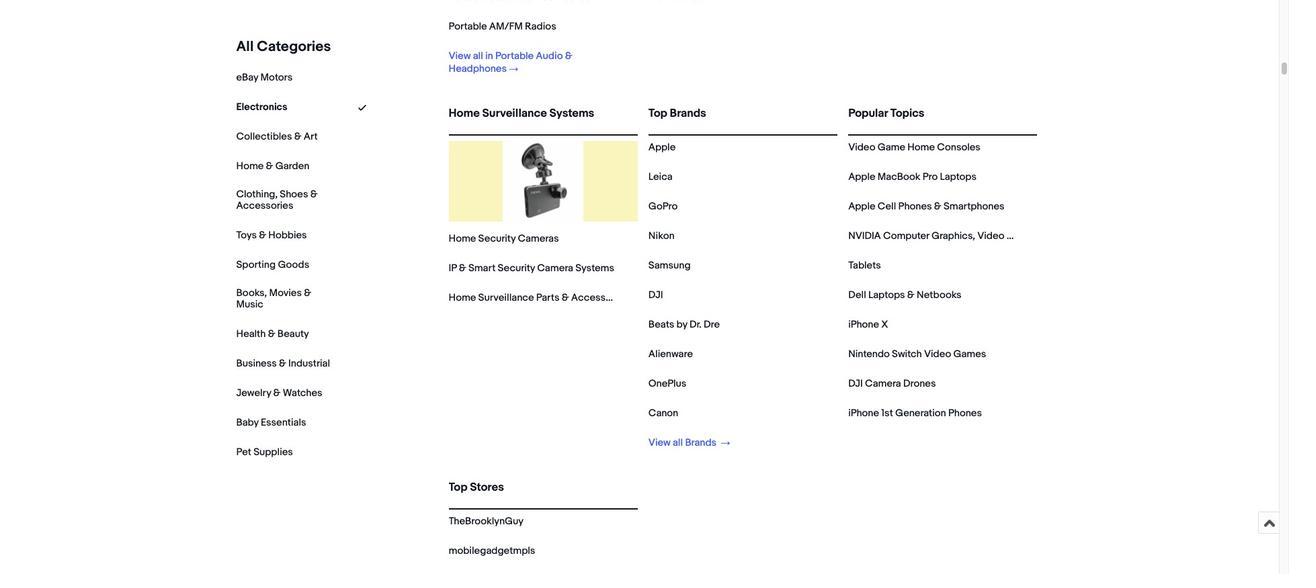 Task type: describe. For each thing, give the bounding box(es) containing it.
ip
[[449, 262, 457, 275]]

apple for apple macbook pro laptops
[[848, 171, 875, 183]]

oneplus
[[648, 378, 686, 390]]

all for brands
[[673, 437, 683, 450]]

categories
[[257, 38, 331, 56]]

toys & hobbies link
[[236, 229, 307, 242]]

nintendo switch video games link
[[848, 348, 986, 361]]

samsung
[[648, 259, 691, 272]]

dre
[[704, 319, 720, 331]]

all for in
[[473, 50, 483, 63]]

motors
[[260, 71, 292, 84]]

apple link
[[648, 141, 676, 154]]

& right ip
[[459, 262, 466, 275]]

samsung link
[[648, 259, 691, 272]]

1 horizontal spatial phones
[[948, 407, 982, 420]]

home surveillance parts & accessories link
[[449, 292, 628, 304]]

collectibles
[[236, 130, 292, 143]]

home for home security cameras
[[449, 233, 476, 245]]

ebay motors
[[236, 71, 292, 84]]

iphone 1st generation phones link
[[848, 407, 982, 420]]

dell laptops & netbooks
[[848, 289, 961, 302]]

nvidia computer graphics, video cards
[[848, 230, 1034, 243]]

1 vertical spatial systems
[[575, 262, 614, 275]]

view for view all in portable audio & headphones
[[449, 50, 471, 63]]

dji camera drones
[[848, 378, 936, 390]]

leica
[[648, 171, 672, 183]]

smartphones
[[944, 200, 1004, 213]]

canon link
[[648, 407, 678, 420]]

headphones
[[449, 63, 507, 75]]

accessories inside clothing, shoes & accessories
[[236, 199, 293, 212]]

& inside books, movies & music
[[304, 287, 311, 300]]

jewelry & watches link
[[236, 387, 322, 400]]

movies
[[269, 287, 302, 300]]

surveillance for systems
[[482, 107, 547, 120]]

clothing, shoes & accessories link
[[236, 188, 330, 212]]

generation
[[895, 407, 946, 420]]

clothing, shoes & accessories
[[236, 188, 318, 212]]

dell laptops & netbooks link
[[848, 289, 961, 302]]

& left art
[[294, 130, 301, 143]]

computer
[[883, 230, 929, 243]]

collectibles & art
[[236, 130, 318, 143]]

& inside 'view all in portable audio & headphones'
[[565, 50, 572, 63]]

x
[[881, 319, 888, 331]]

in
[[485, 50, 493, 63]]

sporting
[[236, 259, 276, 271]]

games
[[953, 348, 986, 361]]

0 vertical spatial laptops
[[940, 171, 977, 183]]

by
[[676, 319, 687, 331]]

& right parts
[[562, 292, 569, 304]]

1 horizontal spatial camera
[[865, 378, 901, 390]]

home for home surveillance parts & accessories
[[449, 292, 476, 304]]

home surveillance parts & accessories
[[449, 292, 628, 304]]

0 vertical spatial portable
[[449, 20, 487, 33]]

toys
[[236, 229, 257, 242]]

& right business on the left
[[279, 357, 286, 370]]

thebrooklynguy
[[449, 515, 523, 528]]

home surveillance systems link
[[449, 107, 638, 132]]

mobilegadgetmpls link
[[449, 545, 535, 558]]

popular
[[848, 107, 888, 120]]

view all brands
[[648, 437, 719, 450]]

electronics
[[236, 101, 287, 114]]

0 vertical spatial camera
[[537, 262, 573, 275]]

view all brands link
[[648, 437, 730, 450]]

essentials
[[261, 416, 306, 429]]

top stores
[[449, 481, 504, 495]]

oneplus link
[[648, 378, 686, 390]]

consoles
[[937, 141, 980, 154]]

cards
[[1007, 230, 1034, 243]]

home for home & garden
[[236, 160, 264, 173]]

drones
[[903, 378, 936, 390]]

pet
[[236, 446, 251, 459]]

apple macbook pro laptops link
[[848, 171, 977, 183]]

home for home surveillance systems
[[449, 107, 480, 120]]

home surveillance systems
[[449, 107, 594, 120]]

portable am/fm radios link
[[449, 20, 556, 33]]

nvidia
[[848, 230, 881, 243]]

& right toys
[[259, 229, 266, 242]]

game
[[878, 141, 905, 154]]

beats
[[648, 319, 674, 331]]

top for top stores
[[449, 481, 467, 495]]

parts
[[536, 292, 559, 304]]

view for view all brands
[[648, 437, 671, 450]]

beats by dr. dre link
[[648, 319, 720, 331]]

baby essentials
[[236, 416, 306, 429]]

iphone x link
[[848, 319, 888, 331]]

gopro
[[648, 200, 678, 213]]

all categories
[[236, 38, 331, 56]]

macbook
[[878, 171, 920, 183]]

jewelry
[[236, 387, 271, 400]]

topics
[[890, 107, 924, 120]]

mobilegadgetmpls
[[449, 545, 535, 558]]

switch
[[892, 348, 922, 361]]

1 horizontal spatial accessories
[[571, 292, 628, 304]]

home security cameras link
[[449, 233, 559, 245]]

health & beauty link
[[236, 328, 309, 340]]

video game home consoles link
[[848, 141, 980, 154]]



Task type: vqa. For each thing, say whether or not it's contained in the screenshot.
VIDEO
yes



Task type: locate. For each thing, give the bounding box(es) containing it.
view down canon link
[[648, 437, 671, 450]]

home down the "headphones"
[[449, 107, 480, 120]]

&
[[565, 50, 572, 63], [294, 130, 301, 143], [266, 160, 273, 173], [310, 188, 318, 201], [934, 200, 941, 213], [259, 229, 266, 242], [459, 262, 466, 275], [304, 287, 311, 300], [907, 289, 914, 302], [562, 292, 569, 304], [268, 328, 275, 340], [279, 357, 286, 370], [273, 387, 281, 400]]

1 vertical spatial portable
[[495, 50, 534, 63]]

books, movies & music
[[236, 287, 311, 311]]

all
[[473, 50, 483, 63], [673, 437, 683, 450]]

health
[[236, 328, 266, 340]]

1 vertical spatial video
[[977, 230, 1004, 243]]

1 horizontal spatial all
[[673, 437, 683, 450]]

books,
[[236, 287, 267, 300]]

dr.
[[689, 319, 701, 331]]

0 vertical spatial accessories
[[236, 199, 293, 212]]

sporting goods link
[[236, 259, 309, 271]]

home up clothing,
[[236, 160, 264, 173]]

view left in
[[449, 50, 471, 63]]

phones
[[898, 200, 932, 213], [948, 407, 982, 420]]

garden
[[275, 160, 309, 173]]

view inside 'view all in portable audio & headphones'
[[449, 50, 471, 63]]

accessories right parts
[[571, 292, 628, 304]]

popular topics
[[848, 107, 924, 120]]

stores
[[470, 481, 504, 495]]

apple left cell
[[848, 200, 875, 213]]

video left game
[[848, 141, 875, 154]]

apple left the macbook
[[848, 171, 875, 183]]

dell
[[848, 289, 866, 302]]

audio
[[536, 50, 563, 63]]

& right the audio
[[565, 50, 572, 63]]

2 iphone from the top
[[848, 407, 879, 420]]

view all in portable audio & headphones
[[449, 50, 572, 75]]

surveillance down smart
[[478, 292, 534, 304]]

alienware
[[648, 348, 693, 361]]

video left cards
[[977, 230, 1004, 243]]

books, movies & music link
[[236, 287, 330, 311]]

graphics,
[[931, 230, 975, 243]]

0 horizontal spatial view
[[449, 50, 471, 63]]

& inside clothing, shoes & accessories
[[310, 188, 318, 201]]

systems up home surveillance parts & accessories link
[[575, 262, 614, 275]]

dji camera drones link
[[848, 378, 936, 390]]

1 vertical spatial surveillance
[[478, 292, 534, 304]]

video right "switch"
[[924, 348, 951, 361]]

iphone 1st generation phones
[[848, 407, 982, 420]]

0 horizontal spatial accessories
[[236, 199, 293, 212]]

1 vertical spatial top
[[449, 481, 467, 495]]

nikon link
[[648, 230, 674, 243]]

home surveillance systems image
[[503, 141, 583, 222]]

home up ip
[[449, 233, 476, 245]]

thebrooklynguy link
[[449, 515, 523, 528]]

systems
[[549, 107, 594, 120], [575, 262, 614, 275]]

top brands
[[648, 107, 706, 120]]

baby
[[236, 416, 259, 429]]

nintendo
[[848, 348, 890, 361]]

iphone left x
[[848, 319, 879, 331]]

apple for apple link
[[648, 141, 676, 154]]

home & garden link
[[236, 160, 309, 173]]

surveillance
[[482, 107, 547, 120], [478, 292, 534, 304]]

ip & smart security camera systems
[[449, 262, 614, 275]]

all inside 'view all in portable audio & headphones'
[[473, 50, 483, 63]]

0 vertical spatial top
[[648, 107, 667, 120]]

business & industrial
[[236, 357, 330, 370]]

all down canon link
[[673, 437, 683, 450]]

systems down the audio
[[549, 107, 594, 120]]

& right movies
[[304, 287, 311, 300]]

beats by dr. dre
[[648, 319, 720, 331]]

apple macbook pro laptops
[[848, 171, 977, 183]]

gopro link
[[648, 200, 678, 213]]

& left netbooks
[[907, 289, 914, 302]]

1 vertical spatial camera
[[865, 378, 901, 390]]

2 vertical spatial video
[[924, 348, 951, 361]]

0 vertical spatial brands
[[670, 107, 706, 120]]

0 horizontal spatial video
[[848, 141, 875, 154]]

home security cameras
[[449, 233, 559, 245]]

1 vertical spatial laptops
[[868, 289, 905, 302]]

laptops right dell
[[868, 289, 905, 302]]

0 vertical spatial dji
[[648, 289, 663, 302]]

1 iphone from the top
[[848, 319, 879, 331]]

1 horizontal spatial laptops
[[940, 171, 977, 183]]

apple for apple cell phones & smartphones
[[848, 200, 875, 213]]

portable up in
[[449, 20, 487, 33]]

0 vertical spatial video
[[848, 141, 875, 154]]

dji down 'nintendo'
[[848, 378, 863, 390]]

1 horizontal spatial top
[[648, 107, 667, 120]]

music
[[236, 298, 263, 311]]

apple
[[648, 141, 676, 154], [848, 171, 875, 183], [848, 200, 875, 213]]

& up 'nvidia computer graphics, video cards'
[[934, 200, 941, 213]]

2 vertical spatial apple
[[848, 200, 875, 213]]

phones right cell
[[898, 200, 932, 213]]

nikon
[[648, 230, 674, 243]]

pro
[[923, 171, 938, 183]]

business & industrial link
[[236, 357, 330, 370]]

ebay motors link
[[236, 71, 292, 84]]

business
[[236, 357, 277, 370]]

& right shoes at the left of the page
[[310, 188, 318, 201]]

1 horizontal spatial portable
[[495, 50, 534, 63]]

phones right generation
[[948, 407, 982, 420]]

dji for dji link
[[648, 289, 663, 302]]

0 horizontal spatial camera
[[537, 262, 573, 275]]

tablets link
[[848, 259, 881, 272]]

0 horizontal spatial laptops
[[868, 289, 905, 302]]

accessories up toys & hobbies link
[[236, 199, 293, 212]]

iphone
[[848, 319, 879, 331], [848, 407, 879, 420]]

0 vertical spatial security
[[478, 233, 516, 245]]

top left the stores
[[449, 481, 467, 495]]

0 vertical spatial all
[[473, 50, 483, 63]]

alienware link
[[648, 348, 693, 361]]

0 vertical spatial view
[[449, 50, 471, 63]]

1 vertical spatial dji
[[848, 378, 863, 390]]

apple cell phones & smartphones
[[848, 200, 1004, 213]]

& left garden on the top left of the page
[[266, 160, 273, 173]]

dji link
[[648, 289, 663, 302]]

supplies
[[253, 446, 293, 459]]

iphone for iphone 1st generation phones
[[848, 407, 879, 420]]

1 vertical spatial iphone
[[848, 407, 879, 420]]

security up smart
[[478, 233, 516, 245]]

hobbies
[[268, 229, 307, 242]]

iphone left 1st at the bottom of the page
[[848, 407, 879, 420]]

video game home consoles
[[848, 141, 980, 154]]

shoes
[[280, 188, 308, 201]]

1 horizontal spatial video
[[924, 348, 951, 361]]

leica link
[[648, 171, 672, 183]]

laptops right pro
[[940, 171, 977, 183]]

security down home security cameras link
[[498, 262, 535, 275]]

dji for dji camera drones
[[848, 378, 863, 390]]

portable inside 'view all in portable audio & headphones'
[[495, 50, 534, 63]]

electronics link
[[236, 101, 287, 114]]

laptops
[[940, 171, 977, 183], [868, 289, 905, 302]]

toys & hobbies
[[236, 229, 307, 242]]

surveillance inside home surveillance systems link
[[482, 107, 547, 120]]

1 vertical spatial view
[[648, 437, 671, 450]]

pet supplies link
[[236, 446, 293, 459]]

camera up parts
[[537, 262, 573, 275]]

1 vertical spatial all
[[673, 437, 683, 450]]

0 horizontal spatial phones
[[898, 200, 932, 213]]

portable
[[449, 20, 487, 33], [495, 50, 534, 63]]

0 vertical spatial apple
[[648, 141, 676, 154]]

0 vertical spatial surveillance
[[482, 107, 547, 120]]

0 horizontal spatial top
[[449, 481, 467, 495]]

0 horizontal spatial dji
[[648, 289, 663, 302]]

dji
[[648, 289, 663, 302], [848, 378, 863, 390]]

beauty
[[277, 328, 309, 340]]

camera up 1st at the bottom of the page
[[865, 378, 901, 390]]

1 vertical spatial apple
[[848, 171, 875, 183]]

0 vertical spatial systems
[[549, 107, 594, 120]]

1 vertical spatial phones
[[948, 407, 982, 420]]

1 vertical spatial brands
[[685, 437, 716, 450]]

& right health
[[268, 328, 275, 340]]

2 horizontal spatial video
[[977, 230, 1004, 243]]

0 vertical spatial iphone
[[848, 319, 879, 331]]

clothing,
[[236, 188, 278, 201]]

industrial
[[288, 357, 330, 370]]

1 vertical spatial accessories
[[571, 292, 628, 304]]

collectibles & art link
[[236, 130, 318, 143]]

top up apple link
[[648, 107, 667, 120]]

camera
[[537, 262, 573, 275], [865, 378, 901, 390]]

nvidia computer graphics, video cards link
[[848, 230, 1034, 243]]

0 horizontal spatial all
[[473, 50, 483, 63]]

smart
[[468, 262, 495, 275]]

netbooks
[[917, 289, 961, 302]]

brands
[[670, 107, 706, 120], [685, 437, 716, 450]]

1 vertical spatial security
[[498, 262, 535, 275]]

home right game
[[907, 141, 935, 154]]

cameras
[[518, 233, 559, 245]]

dji up beats
[[648, 289, 663, 302]]

iphone for iphone x
[[848, 319, 879, 331]]

all left in
[[473, 50, 483, 63]]

portable right in
[[495, 50, 534, 63]]

0 horizontal spatial portable
[[449, 20, 487, 33]]

radios
[[525, 20, 556, 33]]

surveillance down 'view all in portable audio & headphones'
[[482, 107, 547, 120]]

apple up leica
[[648, 141, 676, 154]]

sporting goods
[[236, 259, 309, 271]]

security
[[478, 233, 516, 245], [498, 262, 535, 275]]

surveillance for parts
[[478, 292, 534, 304]]

1 horizontal spatial dji
[[848, 378, 863, 390]]

& right jewelry
[[273, 387, 281, 400]]

top for top brands
[[648, 107, 667, 120]]

home & garden
[[236, 160, 309, 173]]

home down ip
[[449, 292, 476, 304]]

0 vertical spatial phones
[[898, 200, 932, 213]]

ebay
[[236, 71, 258, 84]]

ip & smart security camera systems link
[[449, 262, 614, 275]]

1 horizontal spatial view
[[648, 437, 671, 450]]



